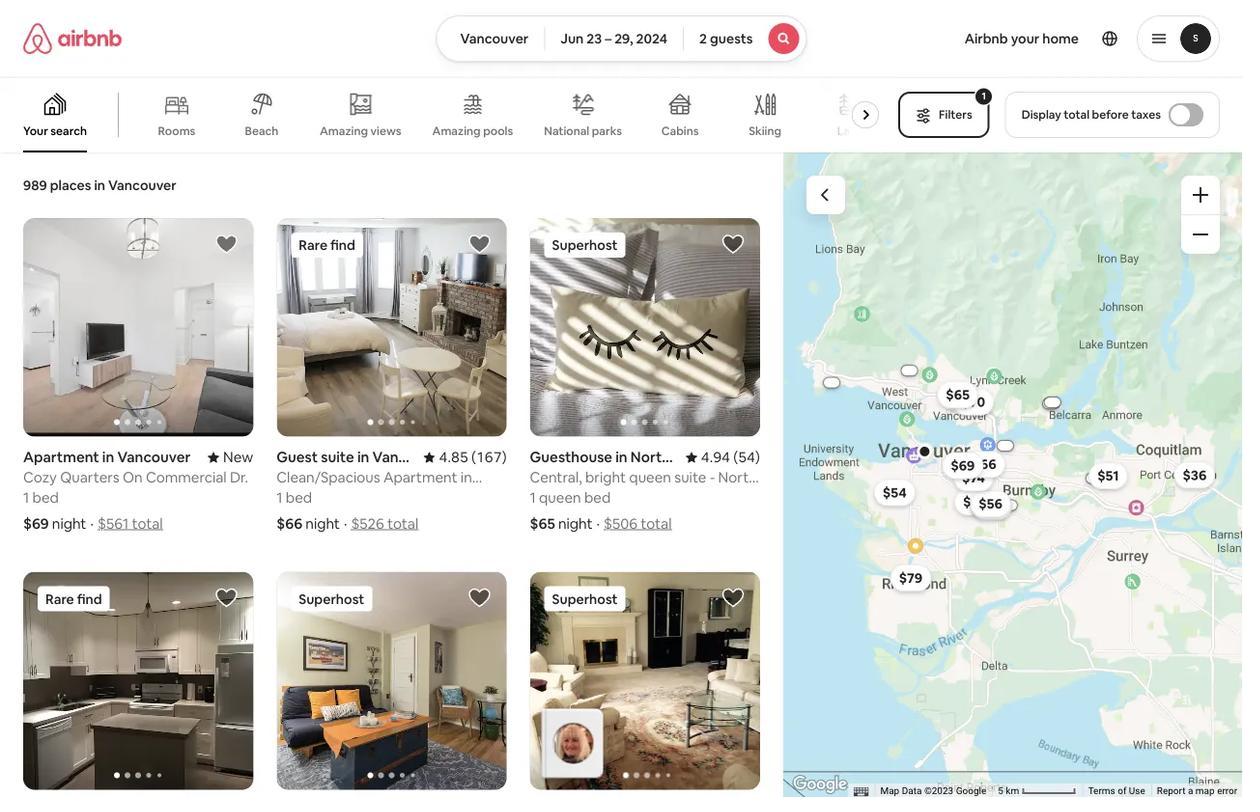 Task type: describe. For each thing, give the bounding box(es) containing it.
a
[[1188, 786, 1193, 798]]

bed inside 1 bed $66 night · $526 total
[[286, 489, 312, 508]]

$66 inside 1 bed $66 night · $526 total
[[277, 515, 302, 534]]

$54
[[883, 484, 907, 502]]

google image
[[788, 773, 852, 798]]

$54 button
[[874, 480, 915, 507]]

1 for 1 bed $66 night · $526 total
[[277, 489, 283, 508]]

national
[[544, 123, 589, 138]]

display
[[1022, 107, 1061, 122]]

4.94 out of 5 average rating,  54 reviews image
[[686, 448, 760, 467]]

map data ©2023 google
[[880, 786, 986, 798]]

add to wishlist: guest suite in vancouver image
[[468, 233, 491, 256]]

amazing for amazing views
[[320, 123, 368, 138]]

5
[[998, 786, 1003, 798]]

$66 inside $69 $66
[[972, 456, 997, 474]]

$66 button
[[963, 451, 1005, 478]]

$65 inside $65 $70
[[946, 387, 970, 404]]

data
[[902, 786, 922, 798]]

· inside '1 queen bed $65 night · $506 total'
[[597, 515, 600, 534]]

2024
[[636, 30, 668, 47]]

total inside the apartment in vancouver cozy quarters on commercial dr. 1 bed $69 night · $561 total
[[132, 515, 163, 534]]

amazing pools
[[432, 124, 513, 139]]

cozy
[[23, 468, 57, 487]]

2
[[699, 30, 707, 47]]

parks
[[592, 123, 622, 138]]

keyboard shortcuts image
[[853, 788, 869, 797]]

29,
[[615, 30, 633, 47]]

vancouver button
[[436, 15, 545, 62]]

add to wishlist: apartment in vancouver image
[[215, 233, 238, 256]]

filters button
[[899, 92, 990, 138]]

night inside the apartment in vancouver cozy quarters on commercial dr. 1 bed $69 night · $561 total
[[52, 515, 86, 534]]

$88
[[963, 494, 987, 511]]

error
[[1217, 786, 1237, 798]]

0 vertical spatial in
[[94, 177, 105, 194]]

apartment in vancouver cozy quarters on commercial dr. 1 bed $69 night · $561 total
[[23, 448, 248, 534]]

rooms
[[158, 124, 195, 139]]

airbnb
[[965, 30, 1008, 47]]

$526
[[351, 515, 384, 534]]

$74 button
[[953, 465, 994, 492]]

skiing
[[749, 124, 781, 139]]

bed inside the apartment in vancouver cozy quarters on commercial dr. 1 bed $69 night · $561 total
[[32, 489, 59, 508]]

$70
[[962, 394, 985, 411]]

1 vertical spatial vancouver
[[108, 177, 176, 194]]

$69 button
[[942, 452, 984, 480]]

total inside display total before taxes button
[[1064, 107, 1090, 122]]

map
[[1196, 786, 1215, 798]]

display total before taxes
[[1022, 107, 1161, 122]]

1 queen bed $65 night · $506 total
[[530, 489, 672, 534]]

4.85
[[439, 448, 468, 467]]

$70 button
[[953, 389, 994, 416]]

add to wishlist: room in vancouver image
[[721, 587, 745, 610]]

2 guests button
[[683, 15, 807, 62]]

$79
[[899, 570, 923, 587]]

new
[[223, 448, 253, 467]]

google map
showing 20 stays. region
[[783, 153, 1243, 798]]

your
[[23, 124, 48, 139]]

report a map error link
[[1157, 786, 1237, 798]]

zoom out image
[[1193, 227, 1208, 242]]

profile element
[[830, 0, 1220, 77]]

group containing amazing views
[[0, 77, 887, 153]]

display total before taxes button
[[1005, 92, 1220, 138]]

terms of use
[[1088, 786, 1145, 798]]

add to wishlist: home in vancouver image
[[468, 587, 491, 610]]

$88 button
[[954, 489, 996, 516]]

989 places in vancouver
[[23, 177, 176, 194]]

$36
[[1183, 467, 1207, 484]]

on
[[123, 468, 143, 487]]

$56 button down $74 button
[[971, 493, 1012, 521]]

–
[[605, 30, 612, 47]]

$74
[[962, 470, 985, 487]]

4.85 out of 5 average rating,  167 reviews image
[[424, 448, 507, 467]]

$69 inside the apartment in vancouver cozy quarters on commercial dr. 1 bed $69 night · $561 total
[[23, 515, 49, 534]]

report
[[1157, 786, 1186, 798]]

$56 button down $74 on the right bottom of the page
[[970, 491, 1011, 518]]

$36 button
[[1174, 462, 1215, 489]]

1 for 1
[[982, 90, 986, 102]]

search
[[51, 124, 87, 139]]

jun 23 – 29, 2024 button
[[544, 15, 684, 62]]

$526 total button
[[351, 515, 419, 534]]

terms
[[1088, 786, 1115, 798]]

amazing views
[[320, 123, 401, 138]]

jun 23 – 29, 2024
[[561, 30, 668, 47]]

989
[[23, 177, 47, 194]]

your
[[1011, 30, 1040, 47]]

2 guests
[[699, 30, 753, 47]]

$69 $66
[[951, 456, 997, 475]]

queen
[[539, 489, 581, 508]]

report a map error
[[1157, 786, 1237, 798]]

views
[[371, 123, 401, 138]]



Task type: vqa. For each thing, say whether or not it's contained in the screenshot.
rightmost "$389 AUD"
no



Task type: locate. For each thing, give the bounding box(es) containing it.
airbnb your home
[[965, 30, 1079, 47]]

1 vertical spatial $65
[[530, 515, 555, 534]]

0 horizontal spatial $69
[[23, 515, 49, 534]]

4.94
[[701, 448, 730, 467]]

amazing
[[320, 123, 368, 138], [432, 124, 481, 139]]

4.94 (54)
[[701, 448, 760, 467]]

amazing left pools
[[432, 124, 481, 139]]

in up quarters
[[102, 448, 114, 467]]

·
[[90, 515, 94, 534], [344, 515, 347, 534], [597, 515, 600, 534]]

airbnb your home link
[[953, 18, 1091, 59]]

total inside 1 bed $66 night · $526 total
[[387, 515, 419, 534]]

(54)
[[733, 448, 760, 467]]

1 horizontal spatial amazing
[[432, 124, 481, 139]]

before
[[1092, 107, 1129, 122]]

dr.
[[230, 468, 248, 487]]

0 vertical spatial vancouver
[[460, 30, 529, 47]]

2 night from the left
[[306, 515, 340, 534]]

zoom in image
[[1193, 187, 1208, 203]]

use
[[1129, 786, 1145, 798]]

$56
[[979, 496, 1003, 513], [980, 498, 1003, 516]]

national parks
[[544, 123, 622, 138]]

amazing for amazing pools
[[432, 124, 481, 139]]

night inside 1 bed $66 night · $526 total
[[306, 515, 340, 534]]

$69
[[951, 457, 975, 475], [23, 515, 49, 534]]

1 · from the left
[[90, 515, 94, 534]]

1 horizontal spatial $66
[[972, 456, 997, 474]]

vancouver up the on
[[117, 448, 191, 467]]

1 vertical spatial $66
[[277, 515, 302, 534]]

group
[[0, 77, 887, 153], [23, 218, 253, 437], [277, 218, 507, 437], [530, 218, 760, 437], [23, 572, 253, 791], [277, 572, 507, 791], [530, 572, 760, 791]]

total right $526
[[387, 515, 419, 534]]

your search
[[23, 124, 87, 139]]

pools
[[483, 124, 513, 139]]

vancouver inside button
[[460, 30, 529, 47]]

0 horizontal spatial bed
[[32, 489, 59, 508]]

1 inside '1 queen bed $65 night · $506 total'
[[530, 489, 536, 508]]

$79 button
[[890, 565, 931, 592]]

$506
[[604, 515, 638, 534]]

0 horizontal spatial night
[[52, 515, 86, 534]]

amazing left views
[[320, 123, 368, 138]]

1 inside the apartment in vancouver cozy quarters on commercial dr. 1 bed $69 night · $561 total
[[23, 489, 29, 508]]

total right $561
[[132, 515, 163, 534]]

1 vertical spatial $69
[[23, 515, 49, 534]]

commercial
[[146, 468, 227, 487]]

places
[[50, 177, 91, 194]]

5 km
[[998, 786, 1022, 798]]

1 horizontal spatial night
[[306, 515, 340, 534]]

2 · from the left
[[344, 515, 347, 534]]

taxes
[[1131, 107, 1161, 122]]

(167)
[[472, 448, 507, 467]]

night
[[52, 515, 86, 534], [306, 515, 340, 534], [558, 515, 593, 534]]

2 bed from the left
[[286, 489, 312, 508]]

1 vertical spatial in
[[102, 448, 114, 467]]

· inside 1 bed $66 night · $526 total
[[344, 515, 347, 534]]

None search field
[[436, 15, 807, 62]]

vancouver inside the apartment in vancouver cozy quarters on commercial dr. 1 bed $69 night · $561 total
[[117, 448, 191, 467]]

· inside the apartment in vancouver cozy quarters on commercial dr. 1 bed $69 night · $561 total
[[90, 515, 94, 534]]

0 horizontal spatial ·
[[90, 515, 94, 534]]

$69 inside $69 $66
[[951, 457, 975, 475]]

1 bed $66 night · $526 total
[[277, 489, 419, 534]]

new place to stay image
[[208, 448, 253, 467]]

map
[[880, 786, 899, 798]]

$561 total button
[[98, 515, 163, 534]]

total right $506
[[641, 515, 672, 534]]

1 horizontal spatial $65
[[946, 387, 970, 404]]

vancouver down "rooms"
[[108, 177, 176, 194]]

0 vertical spatial $66
[[972, 456, 997, 474]]

bed
[[32, 489, 59, 508], [286, 489, 312, 508], [584, 489, 611, 508]]

3 night from the left
[[558, 515, 593, 534]]

2 horizontal spatial bed
[[584, 489, 611, 508]]

1 bed from the left
[[32, 489, 59, 508]]

in inside the apartment in vancouver cozy quarters on commercial dr. 1 bed $69 night · $561 total
[[102, 448, 114, 467]]

cabins
[[661, 124, 699, 139]]

night left $526
[[306, 515, 340, 534]]

$66
[[972, 456, 997, 474], [277, 515, 302, 534]]

3 bed from the left
[[584, 489, 611, 508]]

0 horizontal spatial amazing
[[320, 123, 368, 138]]

1 horizontal spatial bed
[[286, 489, 312, 508]]

2 horizontal spatial night
[[558, 515, 593, 534]]

$51 button
[[1089, 463, 1128, 490]]

night down queen
[[558, 515, 593, 534]]

1 inside 1 bed $66 night · $526 total
[[277, 489, 283, 508]]

jun
[[561, 30, 584, 47]]

$65 up $69 button
[[946, 387, 970, 404]]

total inside '1 queen bed $65 night · $506 total'
[[641, 515, 672, 534]]

terms of use link
[[1088, 786, 1145, 798]]

$56 button
[[970, 491, 1011, 518], [971, 493, 1012, 521]]

· left $561
[[90, 515, 94, 534]]

$65
[[946, 387, 970, 404], [530, 515, 555, 534]]

2 horizontal spatial ·
[[597, 515, 600, 534]]

1 horizontal spatial $69
[[951, 457, 975, 475]]

$51
[[1098, 468, 1119, 485]]

5 km button
[[992, 784, 1082, 798]]

$506 total button
[[604, 515, 672, 534]]

1 horizontal spatial ·
[[344, 515, 347, 534]]

google
[[956, 786, 986, 798]]

total
[[1064, 107, 1090, 122], [132, 515, 163, 534], [387, 515, 419, 534], [641, 515, 672, 534]]

filters
[[939, 107, 972, 122]]

$561
[[98, 515, 129, 534]]

of
[[1118, 786, 1127, 798]]

vancouver left jun
[[460, 30, 529, 47]]

$65 button
[[937, 382, 978, 409]]

add to wishlist: guest suite in north vancouver image
[[215, 587, 238, 610]]

$65 $70
[[946, 387, 985, 411]]

add to wishlist: guesthouse in north vancouver image
[[721, 233, 745, 256]]

none search field containing vancouver
[[436, 15, 807, 62]]

lake
[[837, 124, 863, 139]]

0 horizontal spatial $66
[[277, 515, 302, 534]]

· left $506
[[597, 515, 600, 534]]

bed inside '1 queen bed $65 night · $506 total'
[[584, 489, 611, 508]]

total left before
[[1064, 107, 1090, 122]]

quarters
[[60, 468, 120, 487]]

0 vertical spatial $65
[[946, 387, 970, 404]]

in right places
[[94, 177, 105, 194]]

beach
[[245, 124, 279, 139]]

guests
[[710, 30, 753, 47]]

vancouver
[[460, 30, 529, 47], [108, 177, 176, 194], [117, 448, 191, 467]]

0 horizontal spatial $65
[[530, 515, 555, 534]]

night inside '1 queen bed $65 night · $506 total'
[[558, 515, 593, 534]]

0 vertical spatial $69
[[951, 457, 975, 475]]

2 vertical spatial vancouver
[[117, 448, 191, 467]]

home
[[1043, 30, 1079, 47]]

23
[[587, 30, 602, 47]]

· left $526
[[344, 515, 347, 534]]

1 for 1 queen bed $65 night · $506 total
[[530, 489, 536, 508]]

4.85 (167)
[[439, 448, 507, 467]]

$65 inside '1 queen bed $65 night · $506 total'
[[530, 515, 555, 534]]

km
[[1006, 786, 1019, 798]]

night left $561
[[52, 515, 86, 534]]

$65 down queen
[[530, 515, 555, 534]]

©2023
[[924, 786, 953, 798]]

apartment
[[23, 448, 99, 467]]

1 night from the left
[[52, 515, 86, 534]]

3 · from the left
[[597, 515, 600, 534]]



